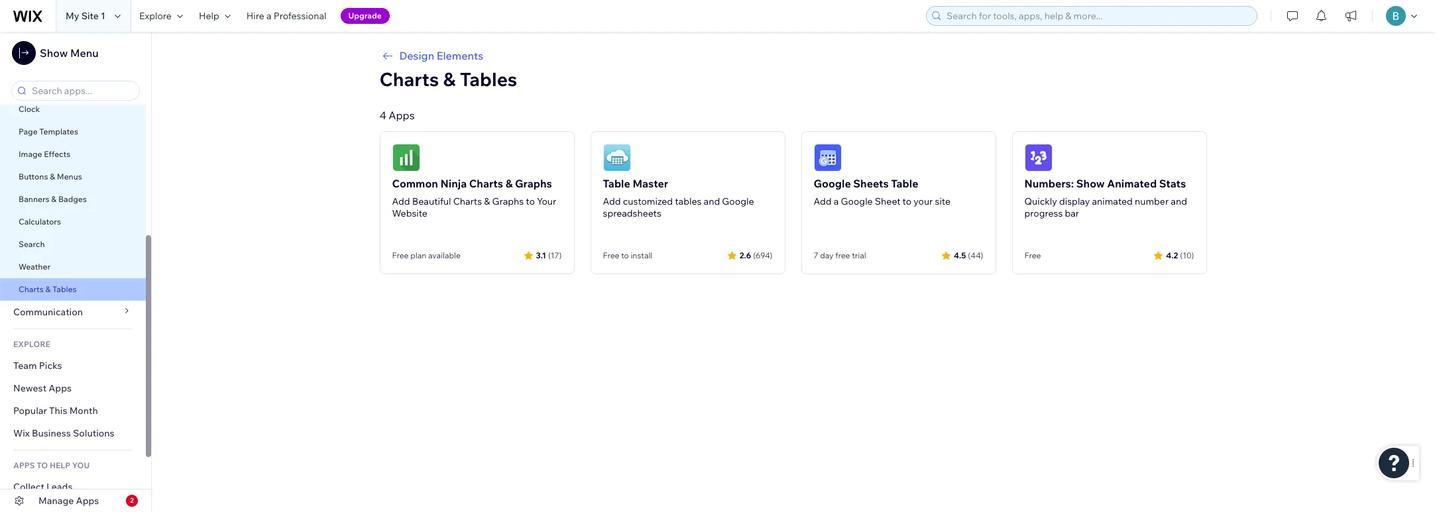 Task type: locate. For each thing, give the bounding box(es) containing it.
menu
[[70, 46, 99, 60]]

my site 1
[[66, 10, 105, 22]]

newest apps link
[[0, 377, 146, 400]]

0 horizontal spatial tables
[[52, 284, 77, 294]]

master
[[633, 177, 669, 190]]

0 horizontal spatial charts & tables
[[19, 284, 77, 294]]

to
[[526, 196, 535, 208], [903, 196, 912, 208], [621, 251, 629, 261]]

table up sheet
[[891, 177, 919, 190]]

1 free from the left
[[392, 251, 409, 261]]

2 horizontal spatial to
[[903, 196, 912, 208]]

charts inside sidebar element
[[19, 284, 44, 294]]

and inside the 'numbers: show animated stats quickly display animated number and progress bar'
[[1171, 196, 1188, 208]]

charts down weather
[[19, 284, 44, 294]]

numbers: show animated stats logo image
[[1025, 144, 1053, 172]]

charts & tables down "design elements"
[[380, 68, 517, 91]]

apps
[[389, 109, 415, 122], [49, 383, 72, 395], [76, 495, 99, 507]]

charts & tables
[[380, 68, 517, 91], [19, 284, 77, 294]]

free left plan
[[392, 251, 409, 261]]

team picks
[[13, 360, 62, 372]]

graphs left your
[[492, 196, 524, 208]]

0 vertical spatial a
[[267, 10, 272, 22]]

site
[[81, 10, 99, 22]]

install
[[631, 251, 653, 261]]

tables
[[460, 68, 517, 91], [52, 284, 77, 294]]

google
[[814, 177, 851, 190], [722, 196, 754, 208], [841, 196, 873, 208]]

google down sheets
[[841, 196, 873, 208]]

bar
[[1065, 208, 1080, 219]]

& down "design elements"
[[443, 68, 456, 91]]

1 table from the left
[[603, 177, 630, 190]]

to
[[37, 461, 48, 471]]

team
[[13, 360, 37, 372]]

show left menu
[[40, 46, 68, 60]]

0 horizontal spatial add
[[392, 196, 410, 208]]

google down google sheets table logo
[[814, 177, 851, 190]]

0 horizontal spatial free
[[392, 251, 409, 261]]

banners & badges link
[[0, 188, 146, 211]]

manage
[[38, 495, 74, 507]]

clock link
[[0, 98, 146, 121]]

and down stats on the top right of page
[[1171, 196, 1188, 208]]

templates
[[39, 127, 78, 137]]

2 and from the left
[[1171, 196, 1188, 208]]

4
[[380, 109, 386, 122]]

0 vertical spatial charts & tables
[[380, 68, 517, 91]]

apps for newest apps
[[49, 383, 72, 395]]

3 add from the left
[[814, 196, 832, 208]]

table
[[603, 177, 630, 190], [891, 177, 919, 190]]

2 free from the left
[[603, 251, 620, 261]]

7 day free trial
[[814, 251, 866, 261]]

popular
[[13, 405, 47, 417]]

0 horizontal spatial table
[[603, 177, 630, 190]]

1 horizontal spatial apps
[[76, 495, 99, 507]]

google sheets table logo image
[[814, 144, 842, 172]]

& left badges
[[51, 194, 57, 204]]

show inside button
[[40, 46, 68, 60]]

1 vertical spatial charts & tables
[[19, 284, 77, 294]]

plan
[[411, 251, 427, 261]]

free down progress
[[1025, 251, 1041, 261]]

1 and from the left
[[704, 196, 720, 208]]

graphs up your
[[515, 177, 552, 190]]

& left menus
[[50, 172, 55, 182]]

a down google sheets table logo
[[834, 196, 839, 208]]

professional
[[274, 10, 327, 22]]

business
[[32, 428, 71, 440]]

2 horizontal spatial apps
[[389, 109, 415, 122]]

1 vertical spatial tables
[[52, 284, 77, 294]]

1 horizontal spatial charts & tables
[[380, 68, 517, 91]]

2 add from the left
[[603, 196, 621, 208]]

0 vertical spatial graphs
[[515, 177, 552, 190]]

1 add from the left
[[392, 196, 410, 208]]

graphs
[[515, 177, 552, 190], [492, 196, 524, 208]]

apps right manage at the left bottom of the page
[[76, 495, 99, 507]]

(17)
[[548, 250, 562, 260]]

(44)
[[968, 250, 984, 260]]

1 horizontal spatial table
[[891, 177, 919, 190]]

3 free from the left
[[1025, 251, 1041, 261]]

page templates
[[19, 127, 80, 137]]

sidebar element
[[0, 31, 152, 513]]

0 horizontal spatial show
[[40, 46, 68, 60]]

free
[[392, 251, 409, 261], [603, 251, 620, 261], [1025, 251, 1041, 261]]

& right ninja
[[506, 177, 513, 190]]

a
[[267, 10, 272, 22], [834, 196, 839, 208]]

collect
[[13, 481, 44, 493]]

add down common
[[392, 196, 410, 208]]

google right tables
[[722, 196, 754, 208]]

charts & tables up communication
[[19, 284, 77, 294]]

a right 'hire'
[[267, 10, 272, 22]]

tables down weather link
[[52, 284, 77, 294]]

1 vertical spatial apps
[[49, 383, 72, 395]]

1 horizontal spatial a
[[834, 196, 839, 208]]

clock
[[19, 104, 40, 114]]

apps for manage apps
[[76, 495, 99, 507]]

(10)
[[1180, 250, 1195, 260]]

explore
[[13, 339, 50, 349]]

Search for tools, apps, help & more... field
[[943, 7, 1253, 25]]

free for common ninja charts & graphs
[[392, 251, 409, 261]]

1 horizontal spatial free
[[603, 251, 620, 261]]

free for table master
[[603, 251, 620, 261]]

1 horizontal spatial show
[[1077, 177, 1105, 190]]

quickly
[[1025, 196, 1058, 208]]

banners & badges
[[19, 194, 87, 204]]

1 horizontal spatial add
[[603, 196, 621, 208]]

add left the 'customized'
[[603, 196, 621, 208]]

add down google sheets table logo
[[814, 196, 832, 208]]

and right tables
[[704, 196, 720, 208]]

apps up this
[[49, 383, 72, 395]]

banners
[[19, 194, 49, 204]]

explore
[[139, 10, 172, 22]]

0 horizontal spatial to
[[526, 196, 535, 208]]

menus
[[57, 172, 82, 182]]

0 horizontal spatial apps
[[49, 383, 72, 395]]

image
[[19, 149, 42, 159]]

2 table from the left
[[891, 177, 919, 190]]

2 vertical spatial apps
[[76, 495, 99, 507]]

3.1
[[536, 250, 546, 260]]

free
[[836, 251, 850, 261]]

free left install
[[603, 251, 620, 261]]

image effects link
[[0, 143, 146, 166]]

0 vertical spatial show
[[40, 46, 68, 60]]

month
[[69, 405, 98, 417]]

sheet
[[875, 196, 901, 208]]

& right "beautiful"
[[484, 196, 490, 208]]

show up display
[[1077, 177, 1105, 190]]

table inside 'table master add customized tables and google spreadsheets'
[[603, 177, 630, 190]]

1 horizontal spatial and
[[1171, 196, 1188, 208]]

1 horizontal spatial tables
[[460, 68, 517, 91]]

apps right 4
[[389, 109, 415, 122]]

search link
[[0, 233, 146, 256]]

communication
[[13, 306, 85, 318]]

to inside common ninja charts & graphs add beautiful charts & graphs to your website
[[526, 196, 535, 208]]

apps
[[13, 461, 35, 471]]

tables down elements
[[460, 68, 517, 91]]

your
[[537, 196, 557, 208]]

1 vertical spatial show
[[1077, 177, 1105, 190]]

2.6 (694)
[[740, 250, 773, 260]]

table down table master logo
[[603, 177, 630, 190]]

1 vertical spatial a
[[834, 196, 839, 208]]

0 horizontal spatial and
[[704, 196, 720, 208]]

add
[[392, 196, 410, 208], [603, 196, 621, 208], [814, 196, 832, 208]]

elements
[[437, 49, 484, 62]]

weather
[[19, 262, 50, 272]]

google inside 'table master add customized tables and google spreadsheets'
[[722, 196, 754, 208]]

2 horizontal spatial add
[[814, 196, 832, 208]]

0 vertical spatial tables
[[460, 68, 517, 91]]

to inside the google sheets table add a google sheet to your site
[[903, 196, 912, 208]]

buttons & menus link
[[0, 166, 146, 188]]

0 vertical spatial apps
[[389, 109, 415, 122]]

2 horizontal spatial free
[[1025, 251, 1041, 261]]



Task type: vqa. For each thing, say whether or not it's contained in the screenshot.
Back in Stock Requests link on the left of page
no



Task type: describe. For each thing, give the bounding box(es) containing it.
charts & tables inside sidebar element
[[19, 284, 77, 294]]

design elements
[[400, 49, 484, 62]]

picks
[[39, 360, 62, 372]]

animated
[[1108, 177, 1157, 190]]

(694)
[[753, 250, 773, 260]]

add inside 'table master add customized tables and google spreadsheets'
[[603, 196, 621, 208]]

2.6
[[740, 250, 751, 260]]

buttons & menus
[[19, 172, 82, 182]]

google sheets table add a google sheet to your site
[[814, 177, 951, 208]]

charts down ninja
[[453, 196, 482, 208]]

numbers:
[[1025, 177, 1074, 190]]

table master logo image
[[603, 144, 631, 172]]

4.2 (10)
[[1167, 250, 1195, 260]]

4 apps
[[380, 109, 415, 122]]

table inside the google sheets table add a google sheet to your site
[[891, 177, 919, 190]]

display
[[1060, 196, 1090, 208]]

communication link
[[0, 301, 146, 324]]

number
[[1135, 196, 1169, 208]]

3.1 (17)
[[536, 250, 562, 260]]

help button
[[191, 0, 239, 32]]

manage apps
[[38, 495, 99, 507]]

collect leads
[[13, 481, 73, 493]]

wix business solutions link
[[0, 422, 146, 445]]

a inside the google sheets table add a google sheet to your site
[[834, 196, 839, 208]]

effects
[[44, 149, 70, 159]]

add inside the google sheets table add a google sheet to your site
[[814, 196, 832, 208]]

show menu button
[[12, 41, 99, 65]]

weather link
[[0, 256, 146, 278]]

newest apps
[[13, 383, 72, 395]]

show inside the 'numbers: show animated stats quickly display animated number and progress bar'
[[1077, 177, 1105, 190]]

free to install
[[603, 251, 653, 261]]

hire a professional
[[246, 10, 327, 22]]

ninja
[[441, 177, 467, 190]]

tables inside sidebar element
[[52, 284, 77, 294]]

free plan available
[[392, 251, 461, 261]]

and inside 'table master add customized tables and google spreadsheets'
[[704, 196, 720, 208]]

progress
[[1025, 208, 1063, 219]]

calculators link
[[0, 211, 146, 233]]

sheets
[[854, 177, 889, 190]]

spreadsheets
[[603, 208, 662, 219]]

buttons
[[19, 172, 48, 182]]

day
[[820, 251, 834, 261]]

help
[[199, 10, 219, 22]]

tables
[[675, 196, 702, 208]]

charts down 'design'
[[380, 68, 439, 91]]

1
[[101, 10, 105, 22]]

your
[[914, 196, 933, 208]]

animated
[[1092, 196, 1133, 208]]

1 vertical spatial graphs
[[492, 196, 524, 208]]

hire a professional link
[[239, 0, 335, 32]]

show menu
[[40, 46, 99, 60]]

site
[[935, 196, 951, 208]]

this
[[49, 405, 67, 417]]

website
[[392, 208, 428, 219]]

4.5 (44)
[[954, 250, 984, 260]]

charts right ninja
[[469, 177, 503, 190]]

4.5
[[954, 250, 966, 260]]

add inside common ninja charts & graphs add beautiful charts & graphs to your website
[[392, 196, 410, 208]]

collect leads link
[[0, 476, 146, 499]]

image effects
[[19, 149, 70, 159]]

upgrade
[[348, 11, 382, 21]]

common
[[392, 177, 438, 190]]

solutions
[[73, 428, 114, 440]]

apps to help you
[[13, 461, 90, 471]]

0 horizontal spatial a
[[267, 10, 272, 22]]

leads
[[46, 481, 73, 493]]

badges
[[58, 194, 87, 204]]

charts & tables link
[[0, 278, 146, 301]]

2
[[130, 497, 134, 505]]

available
[[428, 251, 461, 261]]

trial
[[852, 251, 866, 261]]

Search apps... field
[[28, 82, 135, 100]]

& up communication
[[45, 284, 51, 294]]

my
[[66, 10, 79, 22]]

calculators
[[19, 217, 61, 227]]

beautiful
[[412, 196, 451, 208]]

design
[[400, 49, 434, 62]]

1 horizontal spatial to
[[621, 251, 629, 261]]

upgrade button
[[341, 8, 390, 24]]

apps for 4 apps
[[389, 109, 415, 122]]

design elements link
[[380, 48, 1207, 64]]

hire
[[246, 10, 264, 22]]

search
[[19, 239, 45, 249]]

numbers: show animated stats quickly display animated number and progress bar
[[1025, 177, 1188, 219]]

wix business solutions
[[13, 428, 114, 440]]

help
[[50, 461, 70, 471]]

popular this month link
[[0, 400, 146, 422]]

7
[[814, 251, 819, 261]]

wix
[[13, 428, 30, 440]]

team picks link
[[0, 355, 146, 377]]

page
[[19, 127, 38, 137]]

page templates link
[[0, 121, 146, 143]]

table master add customized tables and google spreadsheets
[[603, 177, 754, 219]]

4.2
[[1167, 250, 1178, 260]]

common ninja charts & graphs logo image
[[392, 144, 420, 172]]



